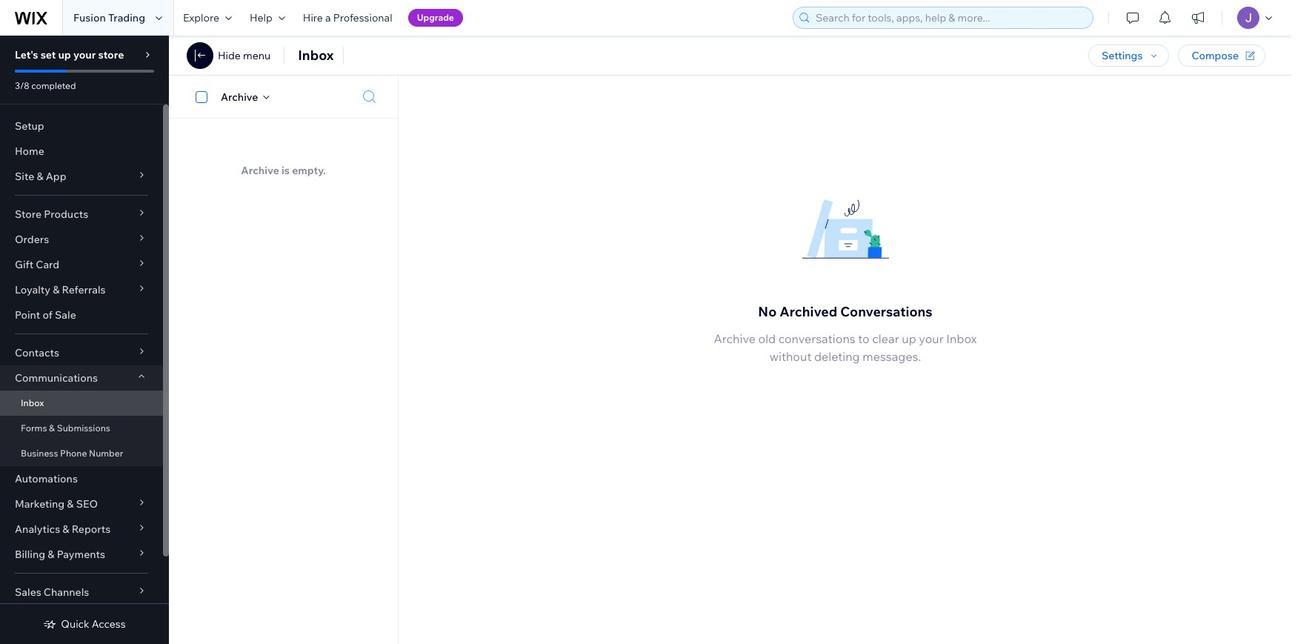 Task type: vqa. For each thing, say whether or not it's contained in the screenshot.
'New Contacts Who Recently Subscribed To Your Mailing List'
no



Task type: describe. For each thing, give the bounding box(es) containing it.
& for analytics
[[63, 523, 69, 536]]

sale
[[55, 308, 76, 322]]

menu
[[243, 49, 271, 62]]

archive for archive
[[221, 90, 258, 103]]

quick
[[61, 618, 89, 631]]

phone
[[60, 448, 87, 459]]

access
[[92, 618, 126, 631]]

no archived conversations
[[759, 303, 933, 320]]

hire a professional
[[303, 11, 393, 24]]

analytics & reports button
[[0, 517, 163, 542]]

explore
[[183, 11, 219, 24]]

inbox inside sidebar element
[[21, 397, 44, 408]]

point
[[15, 308, 40, 322]]

card
[[36, 258, 59, 271]]

point of sale link
[[0, 302, 163, 328]]

seo
[[76, 497, 98, 511]]

forms
[[21, 423, 47, 434]]

upgrade
[[417, 12, 454, 23]]

archive for archive is empty.
[[241, 164, 279, 177]]

billing
[[15, 548, 45, 561]]

3/8
[[15, 80, 29, 91]]

let's set up your store
[[15, 48, 124, 62]]

store
[[98, 48, 124, 62]]

analytics
[[15, 523, 60, 536]]

store products button
[[0, 202, 163, 227]]

hire
[[303, 11, 323, 24]]

archive is empty.
[[241, 164, 326, 177]]

& for site
[[37, 170, 43, 183]]

is
[[282, 164, 290, 177]]

store
[[15, 208, 42, 221]]

loyalty & referrals
[[15, 283, 106, 297]]

communications button
[[0, 365, 163, 391]]

set
[[41, 48, 56, 62]]

orders
[[15, 233, 49, 246]]

site
[[15, 170, 34, 183]]

trading
[[108, 11, 145, 24]]

site & app
[[15, 170, 66, 183]]

marketing & seo
[[15, 497, 98, 511]]

gift
[[15, 258, 33, 271]]

let's
[[15, 48, 38, 62]]

sales channels button
[[0, 580, 163, 605]]

marketing
[[15, 497, 65, 511]]

archive for archive old conversations to clear up your inbox without deleting messages.
[[714, 332, 756, 346]]

setup link
[[0, 113, 163, 139]]

contacts
[[15, 346, 59, 360]]

help
[[250, 11, 273, 24]]

automations link
[[0, 466, 163, 492]]

home
[[15, 145, 44, 158]]

quick access button
[[43, 618, 126, 631]]

messages.
[[863, 349, 922, 364]]

setup
[[15, 119, 44, 133]]

forms & submissions link
[[0, 416, 163, 441]]

old
[[759, 332, 776, 346]]

inbox link
[[0, 391, 163, 416]]

upgrade button
[[408, 9, 463, 27]]

orders button
[[0, 227, 163, 252]]

store products
[[15, 208, 88, 221]]

hire a professional link
[[294, 0, 402, 36]]



Task type: locate. For each thing, give the bounding box(es) containing it.
number
[[89, 448, 123, 459]]

billing & payments
[[15, 548, 105, 561]]

1 vertical spatial archive
[[241, 164, 279, 177]]

& for billing
[[48, 548, 54, 561]]

submissions
[[57, 423, 110, 434]]

inbox
[[298, 47, 334, 64], [947, 332, 977, 346], [21, 397, 44, 408]]

3/8 completed
[[15, 80, 76, 91]]

1 vertical spatial inbox
[[947, 332, 977, 346]]

completed
[[31, 80, 76, 91]]

0 vertical spatial your
[[73, 48, 96, 62]]

& right forms
[[49, 423, 55, 434]]

up
[[58, 48, 71, 62], [902, 332, 917, 346]]

conversations
[[779, 332, 856, 346]]

inbox inside 'archive old conversations to clear up your inbox without deleting messages.'
[[947, 332, 977, 346]]

channels
[[44, 586, 89, 599]]

1 horizontal spatial up
[[902, 332, 917, 346]]

no
[[759, 303, 777, 320]]

communications
[[15, 371, 98, 385]]

& left "seo"
[[67, 497, 74, 511]]

compose button
[[1179, 44, 1266, 67]]

quick access
[[61, 618, 126, 631]]

& right 'billing'
[[48, 548, 54, 561]]

reports
[[72, 523, 111, 536]]

app
[[46, 170, 66, 183]]

products
[[44, 208, 88, 221]]

a
[[325, 11, 331, 24]]

your left "store"
[[73, 48, 96, 62]]

contacts button
[[0, 340, 163, 365]]

archive old conversations to clear up your inbox without deleting messages.
[[714, 332, 977, 364]]

archive inside 'archive old conversations to clear up your inbox without deleting messages.'
[[714, 332, 756, 346]]

home link
[[0, 139, 163, 164]]

your up messages.
[[920, 332, 944, 346]]

gift card button
[[0, 252, 163, 277]]

0 horizontal spatial your
[[73, 48, 96, 62]]

archive left is
[[241, 164, 279, 177]]

& inside dropdown button
[[67, 497, 74, 511]]

forms & submissions
[[21, 423, 110, 434]]

1 vertical spatial your
[[920, 332, 944, 346]]

payments
[[57, 548, 105, 561]]

0 vertical spatial inbox
[[298, 47, 334, 64]]

settings button
[[1089, 44, 1170, 67]]

None checkbox
[[188, 88, 221, 106]]

your
[[73, 48, 96, 62], [920, 332, 944, 346]]

2 vertical spatial inbox
[[21, 397, 44, 408]]

&
[[37, 170, 43, 183], [53, 283, 60, 297], [49, 423, 55, 434], [67, 497, 74, 511], [63, 523, 69, 536], [48, 548, 54, 561]]

2 horizontal spatial inbox
[[947, 332, 977, 346]]

loyalty
[[15, 283, 50, 297]]

professional
[[333, 11, 393, 24]]

hide
[[218, 49, 241, 62]]

up right set
[[58, 48, 71, 62]]

marketing & seo button
[[0, 492, 163, 517]]

hide menu button
[[187, 42, 271, 69], [218, 49, 271, 62]]

billing & payments button
[[0, 542, 163, 567]]

business
[[21, 448, 58, 459]]

referrals
[[62, 283, 106, 297]]

2 vertical spatial archive
[[714, 332, 756, 346]]

of
[[43, 308, 53, 322]]

0 horizontal spatial up
[[58, 48, 71, 62]]

automations
[[15, 472, 78, 486]]

to
[[859, 332, 870, 346]]

0 vertical spatial archive
[[221, 90, 258, 103]]

archived
[[780, 303, 838, 320]]

compose
[[1192, 49, 1240, 62]]

loyalty & referrals button
[[0, 277, 163, 302]]

without
[[770, 349, 812, 364]]

sidebar element
[[0, 36, 169, 644]]

1 horizontal spatial your
[[920, 332, 944, 346]]

& for loyalty
[[53, 283, 60, 297]]

fusion trading
[[73, 11, 145, 24]]

0 vertical spatial up
[[58, 48, 71, 62]]

hide menu button down "explore"
[[187, 42, 271, 69]]

up inside 'archive old conversations to clear up your inbox without deleting messages.'
[[902, 332, 917, 346]]

hide menu button down the help
[[218, 49, 271, 62]]

site & app button
[[0, 164, 163, 189]]

conversations
[[841, 303, 933, 320]]

archive left old at the right bottom
[[714, 332, 756, 346]]

1 horizontal spatial inbox
[[298, 47, 334, 64]]

Search for tools, apps, help & more... field
[[812, 7, 1089, 28]]

& inside dropdown button
[[63, 523, 69, 536]]

analytics & reports
[[15, 523, 111, 536]]

& right site
[[37, 170, 43, 183]]

up inside sidebar element
[[58, 48, 71, 62]]

business phone number link
[[0, 441, 163, 466]]

up right clear
[[902, 332, 917, 346]]

your inside sidebar element
[[73, 48, 96, 62]]

& for marketing
[[67, 497, 74, 511]]

& inside 'popup button'
[[37, 170, 43, 183]]

0 horizontal spatial inbox
[[21, 397, 44, 408]]

archive
[[221, 90, 258, 103], [241, 164, 279, 177], [714, 332, 756, 346]]

& right loyalty
[[53, 283, 60, 297]]

settings
[[1102, 49, 1144, 62]]

gift card
[[15, 258, 59, 271]]

business phone number
[[21, 448, 123, 459]]

& left the reports
[[63, 523, 69, 536]]

deleting
[[815, 349, 860, 364]]

your inside 'archive old conversations to clear up your inbox without deleting messages.'
[[920, 332, 944, 346]]

point of sale
[[15, 308, 76, 322]]

help button
[[241, 0, 294, 36]]

1 vertical spatial up
[[902, 332, 917, 346]]

sales
[[15, 586, 41, 599]]

fusion
[[73, 11, 106, 24]]

& for forms
[[49, 423, 55, 434]]

archive down hide menu
[[221, 90, 258, 103]]

hide menu
[[218, 49, 271, 62]]

clear
[[873, 332, 900, 346]]

sales channels
[[15, 586, 89, 599]]

empty.
[[292, 164, 326, 177]]



